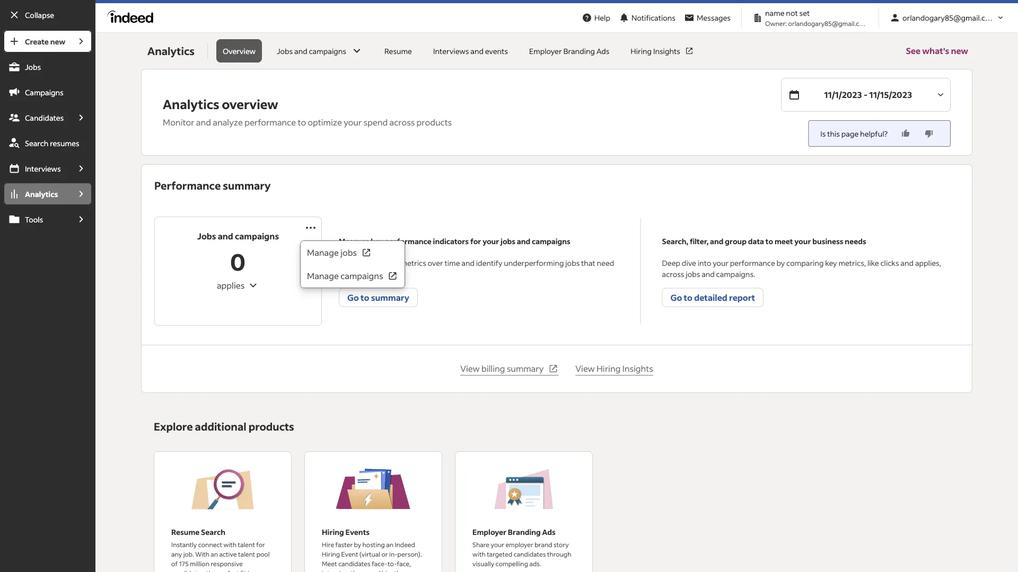 Task type: vqa. For each thing, say whether or not it's contained in the screenshot.
Indeed
yes



Task type: locate. For each thing, give the bounding box(es) containing it.
0 vertical spatial search
[[25, 138, 48, 148]]

1 horizontal spatial summary
[[371, 292, 409, 303]]

for up pool
[[256, 541, 265, 549]]

analytics up tools link
[[25, 189, 58, 199]]

manage down manage jobs
[[307, 271, 339, 282]]

0 vertical spatial across
[[389, 117, 415, 128]]

0 vertical spatial with
[[223, 541, 237, 549]]

employer right events
[[529, 46, 562, 56]]

with
[[223, 541, 237, 549], [473, 550, 486, 559]]

1 horizontal spatial new
[[951, 45, 968, 56]]

analytics
[[147, 44, 195, 58], [163, 96, 219, 112], [25, 189, 58, 199]]

orlandogary85@gmail.com up see what's new
[[903, 13, 996, 23]]

1 horizontal spatial view
[[576, 364, 595, 374]]

0 vertical spatial candidates
[[514, 550, 546, 559]]

view
[[460, 364, 480, 374], [576, 364, 595, 374]]

and inside analytics overview monitor and analyze performance to optimize your spend across products
[[196, 117, 211, 128]]

0 horizontal spatial performance
[[245, 117, 296, 128]]

for right indicators
[[470, 237, 481, 246]]

1 vertical spatial branding
[[508, 528, 541, 537]]

1 vertical spatial ads
[[542, 528, 556, 537]]

candidates inside hiring events hire faster by hosting an indeed hiring event (virtual or in-person). meet candidates face-to-face, interview them, and hire them
[[338, 560, 371, 568]]

jobs up identify
[[501, 237, 515, 246]]

1 vertical spatial insights
[[622, 364, 653, 374]]

resume for resume search instantly connect with talent for any job. with an active talent pool of 175 million responsive candidates, the perfect fit i
[[171, 528, 200, 537]]

-
[[864, 89, 868, 100]]

ads down help
[[597, 46, 610, 56]]

1 horizontal spatial jobs
[[197, 231, 216, 242]]

1 horizontal spatial interviews
[[433, 46, 469, 56]]

through
[[547, 550, 571, 559]]

see what's new
[[906, 45, 968, 56]]

view for view billing summary
[[460, 364, 480, 374]]

0 horizontal spatial across
[[389, 117, 415, 128]]

1 vertical spatial interviews
[[25, 164, 61, 173]]

1 horizontal spatial employer
[[529, 46, 562, 56]]

performance up campaigns.
[[730, 258, 775, 268]]

1 vertical spatial summary
[[371, 292, 409, 303]]

applies,
[[915, 258, 941, 268]]

hire
[[322, 541, 334, 549]]

meet
[[322, 560, 337, 568]]

ads for employer branding ads share your employer brand story with targeted candidates through visually compelling ads.
[[542, 528, 556, 537]]

your
[[344, 117, 362, 128], [483, 237, 499, 246], [795, 237, 811, 246], [370, 258, 386, 268], [713, 258, 729, 268], [339, 269, 355, 279], [491, 541, 504, 549]]

any
[[171, 550, 182, 559]]

across inside analytics overview monitor and analyze performance to optimize your spend across products
[[389, 117, 415, 128]]

performance up metrics at top
[[385, 237, 432, 246]]

your left spend
[[344, 117, 362, 128]]

1 horizontal spatial across
[[662, 269, 684, 279]]

0 vertical spatial employer
[[529, 46, 562, 56]]

jobs down measure
[[341, 247, 357, 258]]

go down manage campaigns link
[[347, 292, 359, 303]]

2 manage from the top
[[307, 271, 339, 282]]

is
[[821, 129, 826, 138]]

an down 'connect'
[[211, 550, 218, 559]]

0 vertical spatial jobs
[[277, 46, 293, 56]]

1 vertical spatial an
[[211, 550, 218, 559]]

not
[[786, 8, 798, 18]]

interviews down search resumes link
[[25, 164, 61, 173]]

performance inside 'deep dive into your performance by comparing key metrics, like clicks and applies, across jobs and campaigns.'
[[730, 258, 775, 268]]

compelling
[[496, 560, 528, 568]]

with down share
[[473, 550, 486, 559]]

hiring insights
[[631, 46, 680, 56]]

0 horizontal spatial by
[[354, 541, 361, 549]]

2 view from the left
[[576, 364, 595, 374]]

your inside 'deep dive into your performance by comparing key metrics, like clicks and applies, across jobs and campaigns.'
[[713, 258, 729, 268]]

0 horizontal spatial branding
[[508, 528, 541, 537]]

metrics,
[[839, 258, 866, 268]]

overview link
[[216, 39, 262, 63]]

interviews for interviews and events
[[433, 46, 469, 56]]

by down meet at the top right of page
[[777, 258, 785, 268]]

1 go from the left
[[347, 292, 359, 303]]

this
[[827, 129, 840, 138]]

1 vertical spatial talent
[[238, 550, 255, 559]]

employer for employer branding ads
[[529, 46, 562, 56]]

0 vertical spatial manage
[[307, 247, 339, 258]]

name not set owner: orlandogary85@gmail.com element
[[748, 7, 872, 28]]

summary inside the go to summary link
[[371, 292, 409, 303]]

to-
[[388, 560, 397, 568]]

set
[[799, 8, 810, 18]]

group
[[725, 237, 747, 246]]

1 horizontal spatial resume
[[384, 46, 412, 56]]

your down evaluate
[[339, 269, 355, 279]]

fit
[[240, 570, 246, 573]]

summary inside view billing summary link
[[507, 364, 544, 374]]

analytics up monitor
[[163, 96, 219, 112]]

0 horizontal spatial with
[[223, 541, 237, 549]]

1 horizontal spatial for
[[470, 237, 481, 246]]

an inside hiring events hire faster by hosting an indeed hiring event (virtual or in-person). meet candidates face-to-face, interview them, and hire them
[[386, 541, 394, 549]]

employer up share
[[473, 528, 506, 537]]

analytics inside analytics overview monitor and analyze performance to optimize your spend across products
[[163, 96, 219, 112]]

go to summary
[[347, 292, 409, 303]]

data
[[748, 237, 764, 246]]

1 vertical spatial jobs
[[25, 62, 41, 72]]

1 vertical spatial employer
[[473, 528, 506, 537]]

interviews and events link
[[427, 39, 514, 63]]

your up attention. on the top of page
[[370, 258, 386, 268]]

in-
[[389, 550, 398, 559]]

performance down overview
[[245, 117, 296, 128]]

with inside resume search instantly connect with talent for any job. with an active talent pool of 175 million responsive candidates, the perfect fit i
[[223, 541, 237, 549]]

branding up employer
[[508, 528, 541, 537]]

0 horizontal spatial employer
[[473, 528, 506, 537]]

0 vertical spatial an
[[386, 541, 394, 549]]

instantly
[[171, 541, 197, 549]]

0 vertical spatial branding
[[563, 46, 595, 56]]

0 vertical spatial resume
[[384, 46, 412, 56]]

2 horizontal spatial jobs
[[277, 46, 293, 56]]

0 horizontal spatial interviews
[[25, 164, 61, 173]]

1 vertical spatial resume
[[171, 528, 200, 537]]

1 horizontal spatial orlandogary85@gmail.com
[[903, 13, 996, 23]]

across down deep
[[662, 269, 684, 279]]

search down candidates link
[[25, 138, 48, 148]]

key inside 'deep dive into your performance by comparing key metrics, like clicks and applies, across jobs and campaigns.'
[[825, 258, 837, 268]]

manage for manage jobs
[[307, 247, 339, 258]]

175
[[179, 560, 189, 568]]

by
[[777, 258, 785, 268], [354, 541, 361, 549]]

jobs for jobs and campaigns 0
[[197, 231, 216, 242]]

1 vertical spatial candidates
[[338, 560, 371, 568]]

clicks
[[881, 258, 899, 268]]

0 vertical spatial interviews
[[433, 46, 469, 56]]

1 vertical spatial across
[[662, 269, 684, 279]]

hiring events hire faster by hosting an indeed hiring event (virtual or in-person). meet candidates face-to-face, interview them, and hire them
[[322, 528, 422, 573]]

candidates up ads.
[[514, 550, 546, 559]]

11/1/2023
[[824, 89, 862, 100]]

jobs inside 'deep dive into your performance by comparing key metrics, like clicks and applies, across jobs and campaigns.'
[[686, 269, 700, 279]]

1 vertical spatial with
[[473, 550, 486, 559]]

employer for employer branding ads share your employer brand story with targeted candidates through visually compelling ads.
[[473, 528, 506, 537]]

0 horizontal spatial jobs
[[25, 62, 41, 72]]

0 vertical spatial for
[[470, 237, 481, 246]]

jobs left "that"
[[565, 258, 580, 268]]

group
[[96, 0, 1018, 3]]

1 vertical spatial for
[[256, 541, 265, 549]]

analytics link
[[3, 182, 70, 206]]

help
[[594, 13, 610, 23]]

candidates
[[514, 550, 546, 559], [338, 560, 371, 568]]

your up identify
[[483, 237, 499, 246]]

insights inside hiring insights "link"
[[653, 46, 680, 56]]

1 talent from the top
[[238, 541, 255, 549]]

campaigns.
[[716, 269, 755, 279]]

1 horizontal spatial go
[[671, 292, 682, 303]]

campaigns
[[309, 46, 346, 56], [235, 231, 279, 242], [532, 237, 571, 246], [341, 271, 383, 282]]

branding for employer branding ads share your employer brand story with targeted candidates through visually compelling ads.
[[508, 528, 541, 537]]

1 manage from the top
[[307, 247, 339, 258]]

need
[[597, 258, 614, 268]]

0 horizontal spatial view
[[460, 364, 480, 374]]

events
[[485, 46, 508, 56]]

jobs down the create new link
[[25, 62, 41, 72]]

1 vertical spatial by
[[354, 541, 361, 549]]

key right measure
[[371, 237, 383, 246]]

0 vertical spatial performance
[[245, 117, 296, 128]]

0 horizontal spatial summary
[[223, 179, 271, 192]]

1 vertical spatial analytics
[[163, 96, 219, 112]]

1 vertical spatial performance
[[385, 237, 432, 246]]

branding down help button
[[563, 46, 595, 56]]

new right create
[[50, 37, 65, 46]]

2 horizontal spatial summary
[[507, 364, 544, 374]]

ads inside employer branding ads share your employer brand story with targeted candidates through visually compelling ads.
[[542, 528, 556, 537]]

view for view hiring insights
[[576, 364, 595, 374]]

0 horizontal spatial for
[[256, 541, 265, 549]]

1 view from the left
[[460, 364, 480, 374]]

face,
[[397, 560, 411, 568]]

menu bar containing create new
[[0, 30, 96, 573]]

2 vertical spatial performance
[[730, 258, 775, 268]]

analytics down indeed home image
[[147, 44, 195, 58]]

0 vertical spatial by
[[777, 258, 785, 268]]

0 horizontal spatial go
[[347, 292, 359, 303]]

to down manage campaigns link
[[361, 292, 369, 303]]

summary for go to summary
[[371, 292, 409, 303]]

2 go from the left
[[671, 292, 682, 303]]

campaigns inside jobs and campaigns 0
[[235, 231, 279, 242]]

0 vertical spatial insights
[[653, 46, 680, 56]]

key left metrics at top
[[387, 258, 399, 268]]

1 horizontal spatial performance
[[385, 237, 432, 246]]

products
[[417, 117, 452, 128], [249, 420, 294, 434]]

resume search instantly connect with talent for any job. with an active talent pool of 175 million responsive candidates, the perfect fit i
[[171, 528, 270, 573]]

search
[[25, 138, 48, 148], [201, 528, 225, 537]]

face-
[[372, 560, 388, 568]]

for
[[470, 237, 481, 246], [256, 541, 265, 549]]

across right spend
[[389, 117, 415, 128]]

1 vertical spatial search
[[201, 528, 225, 537]]

menu bar
[[0, 30, 96, 573]]

jobs inside button
[[277, 46, 293, 56]]

by down events
[[354, 541, 361, 549]]

over
[[428, 258, 443, 268]]

insights inside view hiring insights link
[[622, 364, 653, 374]]

talent
[[238, 541, 255, 549], [238, 550, 255, 559]]

1 horizontal spatial ads
[[597, 46, 610, 56]]

events
[[346, 528, 370, 537]]

2 horizontal spatial performance
[[730, 258, 775, 268]]

0 horizontal spatial candidates
[[338, 560, 371, 568]]

messages link
[[680, 8, 735, 28]]

orlandogary85@gmail.com
[[903, 13, 996, 23], [788, 19, 869, 27]]

jobs link
[[3, 55, 92, 78]]

0 horizontal spatial products
[[249, 420, 294, 434]]

jobs inside jobs and campaigns 0
[[197, 231, 216, 242]]

go inside go to detailed report 'link'
[[671, 292, 682, 303]]

to
[[298, 117, 306, 128], [766, 237, 773, 246], [361, 292, 369, 303], [684, 292, 693, 303]]

manage
[[307, 247, 339, 258], [307, 271, 339, 282]]

faster
[[335, 541, 353, 549]]

0 horizontal spatial resume
[[171, 528, 200, 537]]

interviews left events
[[433, 46, 469, 56]]

your right into
[[713, 258, 729, 268]]

campaigns
[[25, 87, 63, 97]]

jobs and campaigns
[[277, 46, 346, 56]]

see
[[906, 45, 921, 56]]

orlandogary85@gmail.com down the set
[[788, 19, 869, 27]]

jobs down performance summary
[[197, 231, 216, 242]]

0 vertical spatial summary
[[223, 179, 271, 192]]

go left detailed
[[671, 292, 682, 303]]

jobs down dive
[[686, 269, 700, 279]]

0 horizontal spatial ads
[[542, 528, 556, 537]]

2 vertical spatial summary
[[507, 364, 544, 374]]

1 horizontal spatial with
[[473, 550, 486, 559]]

1 horizontal spatial candidates
[[514, 550, 546, 559]]

or
[[382, 550, 388, 559]]

candidates up them,
[[338, 560, 371, 568]]

jobs for jobs
[[25, 62, 41, 72]]

0 horizontal spatial an
[[211, 550, 218, 559]]

branding
[[563, 46, 595, 56], [508, 528, 541, 537]]

go inside the go to summary link
[[347, 292, 359, 303]]

2 horizontal spatial key
[[825, 258, 837, 268]]

1 horizontal spatial an
[[386, 541, 394, 549]]

0 vertical spatial talent
[[238, 541, 255, 549]]

11/1/2023 - 11/15/2023
[[824, 89, 912, 100]]

interviews for interviews
[[25, 164, 61, 173]]

talent left pool
[[238, 550, 255, 559]]

to left optimize
[[298, 117, 306, 128]]

0 horizontal spatial orlandogary85@gmail.com
[[788, 19, 869, 27]]

1 vertical spatial manage
[[307, 271, 339, 282]]

resume link
[[378, 39, 418, 63]]

jobs right overview link
[[277, 46, 293, 56]]

ads up brand
[[542, 528, 556, 537]]

go for go to detailed report
[[671, 292, 682, 303]]

owner:
[[765, 19, 787, 27]]

your up targeted
[[491, 541, 504, 549]]

key left the metrics,
[[825, 258, 837, 268]]

0 horizontal spatial new
[[50, 37, 65, 46]]

across inside 'deep dive into your performance by comparing key metrics, like clicks and applies, across jobs and campaigns.'
[[662, 269, 684, 279]]

search up 'connect'
[[201, 528, 225, 537]]

1 horizontal spatial by
[[777, 258, 785, 268]]

talent up fit
[[238, 541, 255, 549]]

employer inside employer branding ads share your employer brand story with targeted candidates through visually compelling ads.
[[473, 528, 506, 537]]

measure key performance indicators for your jobs and campaigns
[[339, 237, 571, 246]]

for inside resume search instantly connect with talent for any job. with an active talent pool of 175 million responsive candidates, the perfect fit i
[[256, 541, 265, 549]]

0 vertical spatial ads
[[597, 46, 610, 56]]

create new
[[25, 37, 65, 46]]

needs
[[845, 237, 866, 246]]

new right what's
[[951, 45, 968, 56]]

and inside jobs and campaigns 0
[[218, 231, 233, 242]]

with up active
[[223, 541, 237, 549]]

hiring insights link
[[624, 39, 700, 63]]

1 horizontal spatial search
[[201, 528, 225, 537]]

resume inside resume search instantly connect with talent for any job. with an active talent pool of 175 million responsive candidates, the perfect fit i
[[171, 528, 200, 537]]

to inside analytics overview monitor and analyze performance to optimize your spend across products
[[298, 117, 306, 128]]

story
[[554, 541, 569, 549]]

0 vertical spatial products
[[417, 117, 452, 128]]

1 horizontal spatial key
[[387, 258, 399, 268]]

search resumes
[[25, 138, 79, 148]]

your inside employer branding ads share your employer brand story with targeted candidates through visually compelling ads.
[[491, 541, 504, 549]]

this page is helpful image
[[900, 128, 911, 139]]

manage down toggle menu 'icon' on the left
[[307, 247, 339, 258]]

hiring
[[631, 46, 652, 56], [597, 364, 621, 374], [322, 528, 344, 537], [322, 550, 340, 559]]

1 horizontal spatial branding
[[563, 46, 595, 56]]

orlandogary85@gmail.com button
[[886, 8, 1010, 28]]

to left detailed
[[684, 292, 693, 303]]

1 horizontal spatial products
[[417, 117, 452, 128]]

view billing summary link
[[460, 363, 559, 376]]

2 vertical spatial jobs
[[197, 231, 216, 242]]

orlandogary85@gmail.com inside "name not set owner: orlandogary85@gmail.com"
[[788, 19, 869, 27]]

branding inside employer branding ads share your employer brand story with targeted candidates through visually compelling ads.
[[508, 528, 541, 537]]

explore
[[154, 420, 193, 434]]

an up the in-
[[386, 541, 394, 549]]

campaigns inside button
[[309, 46, 346, 56]]



Task type: describe. For each thing, give the bounding box(es) containing it.
tools
[[25, 215, 43, 224]]

manage jobs link
[[301, 241, 405, 265]]

spend
[[363, 117, 388, 128]]

overview
[[222, 96, 278, 112]]

indeed home image
[[107, 10, 158, 23]]

go for go to summary
[[347, 292, 359, 303]]

search inside resume search instantly connect with talent for any job. with an active talent pool of 175 million responsive candidates, the perfect fit i
[[201, 528, 225, 537]]

hiring inside "link"
[[631, 46, 652, 56]]

helpful?
[[860, 129, 888, 138]]

pool
[[257, 550, 270, 559]]

applies
[[217, 280, 245, 291]]

visually
[[473, 560, 494, 568]]

with inside employer branding ads share your employer brand story with targeted candidates through visually compelling ads.
[[473, 550, 486, 559]]

time
[[445, 258, 460, 268]]

hosting
[[362, 541, 385, 549]]

create new link
[[3, 30, 70, 53]]

interviews and events
[[433, 46, 508, 56]]

new inside button
[[951, 45, 968, 56]]

campaigns link
[[3, 81, 92, 104]]

performance
[[154, 179, 221, 192]]

toggle menu image
[[304, 222, 317, 234]]

notifications
[[632, 13, 676, 23]]

like
[[867, 258, 879, 268]]

name not set owner: orlandogary85@gmail.com
[[765, 8, 869, 27]]

into
[[698, 258, 711, 268]]

analytics overview monitor and analyze performance to optimize your spend across products
[[163, 96, 452, 128]]

and inside hiring events hire faster by hosting an indeed hiring event (virtual or in-person). meet candidates face-to-face, interview them, and hire them
[[369, 570, 380, 573]]

monitor
[[163, 117, 194, 128]]

and inside evaluate your key metrics over time and identify underperforming jobs that need your attention.
[[462, 258, 475, 268]]

employer branding ads link
[[523, 39, 616, 63]]

the
[[206, 570, 216, 573]]

create
[[25, 37, 49, 46]]

tools link
[[3, 208, 70, 231]]

search resumes link
[[3, 132, 92, 155]]

by inside 'deep dive into your performance by comparing key metrics, like clicks and applies, across jobs and campaigns.'
[[777, 258, 785, 268]]

that
[[581, 258, 595, 268]]

your inside analytics overview monitor and analyze performance to optimize your spend across products
[[344, 117, 362, 128]]

indeed
[[395, 541, 415, 549]]

resumes
[[50, 138, 79, 148]]

performance inside analytics overview monitor and analyze performance to optimize your spend across products
[[245, 117, 296, 128]]

interview
[[322, 570, 350, 573]]

view billing summary
[[460, 364, 544, 374]]

collapse
[[25, 10, 54, 20]]

an inside resume search instantly connect with talent for any job. with an active talent pool of 175 million responsive candidates, the perfect fit i
[[211, 550, 218, 559]]

is this page helpful?
[[821, 129, 888, 138]]

million
[[190, 560, 209, 568]]

manage jobs
[[307, 247, 357, 258]]

search,
[[662, 237, 688, 246]]

manage campaigns link
[[301, 265, 405, 288]]

to right data
[[766, 237, 773, 246]]

this page is not helpful image
[[924, 128, 934, 139]]

help button
[[577, 8, 615, 28]]

hire
[[382, 570, 393, 573]]

view hiring insights link
[[576, 363, 653, 376]]

jobs for jobs and campaigns
[[277, 46, 293, 56]]

filter,
[[690, 237, 709, 246]]

manage for manage campaigns
[[307, 271, 339, 282]]

person).
[[398, 550, 422, 559]]

candidates inside employer branding ads share your employer brand story with targeted candidates through visually compelling ads.
[[514, 550, 546, 559]]

overview
[[223, 46, 256, 56]]

analyze
[[213, 117, 243, 128]]

employer branding ads
[[529, 46, 610, 56]]

name
[[765, 8, 785, 18]]

page
[[841, 129, 859, 138]]

ads for employer branding ads
[[597, 46, 610, 56]]

0 horizontal spatial search
[[25, 138, 48, 148]]

of
[[171, 560, 178, 568]]

orlandogary85@gmail.com inside popup button
[[903, 13, 996, 23]]

summary for view billing summary
[[507, 364, 544, 374]]

event
[[341, 550, 358, 559]]

0 vertical spatial analytics
[[147, 44, 195, 58]]

connect
[[198, 541, 222, 549]]

view hiring insights
[[576, 364, 653, 374]]

0 horizontal spatial key
[[371, 237, 383, 246]]

2 vertical spatial analytics
[[25, 189, 58, 199]]

and inside button
[[294, 46, 307, 56]]

to inside go to detailed report 'link'
[[684, 292, 693, 303]]

2 talent from the top
[[238, 550, 255, 559]]

attention.
[[356, 269, 390, 279]]

collapse button
[[3, 3, 92, 27]]

employer branding ads share your employer brand story with targeted candidates through visually compelling ads.
[[473, 528, 571, 568]]

with
[[195, 550, 209, 559]]

meet
[[775, 237, 793, 246]]

branding for employer branding ads
[[563, 46, 595, 56]]

candidates
[[25, 113, 64, 122]]

see what's new button
[[906, 33, 968, 69]]

notifications button
[[615, 6, 680, 29]]

go to detailed report link
[[662, 288, 764, 307]]

products inside analytics overview monitor and analyze performance to optimize your spend across products
[[417, 117, 452, 128]]

report
[[729, 292, 755, 303]]

1 vertical spatial products
[[249, 420, 294, 434]]

candidates,
[[171, 570, 205, 573]]

measure
[[339, 237, 369, 246]]

to inside the go to summary link
[[361, 292, 369, 303]]

explore additional products
[[154, 420, 294, 434]]

evaluate
[[339, 258, 368, 268]]

messages
[[697, 13, 731, 23]]

identify
[[476, 258, 502, 268]]

search, filter, and group data to meet your business needs
[[662, 237, 866, 246]]

resume for resume
[[384, 46, 412, 56]]

go to detailed report
[[671, 292, 755, 303]]

0
[[230, 247, 246, 277]]

perfect
[[217, 570, 239, 573]]

share
[[473, 541, 489, 549]]

evaluate your key metrics over time and identify underperforming jobs that need your attention.
[[339, 258, 614, 279]]

interviews link
[[3, 157, 70, 180]]

deep
[[662, 258, 680, 268]]

jobs inside evaluate your key metrics over time and identify underperforming jobs that need your attention.
[[565, 258, 580, 268]]

dive
[[682, 258, 696, 268]]

key inside evaluate your key metrics over time and identify underperforming jobs that need your attention.
[[387, 258, 399, 268]]

candidates link
[[3, 106, 70, 129]]

deep dive into your performance by comparing key metrics, like clicks and applies, across jobs and campaigns.
[[662, 258, 941, 279]]

your right meet at the top right of page
[[795, 237, 811, 246]]

employer
[[506, 541, 533, 549]]

jobs and campaigns 0
[[197, 231, 279, 277]]

performance summary
[[154, 179, 271, 192]]

business
[[813, 237, 843, 246]]

go to summary link
[[339, 288, 418, 307]]

by inside hiring events hire faster by hosting an indeed hiring event (virtual or in-person). meet candidates face-to-face, interview them, and hire them
[[354, 541, 361, 549]]



